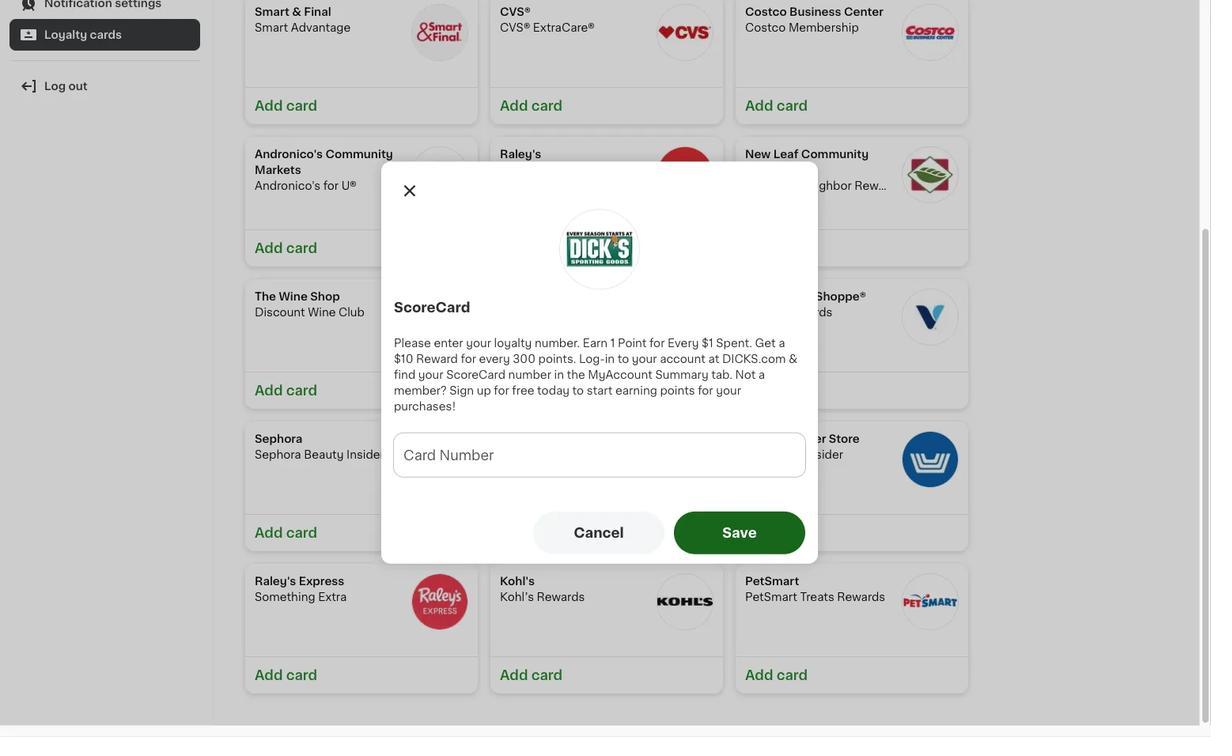 Task type: locate. For each thing, give the bounding box(es) containing it.
0 horizontal spatial to
[[573, 385, 584, 396]]

1 andronico's from the top
[[255, 149, 323, 160]]

for left u®
[[323, 180, 339, 192]]

add card for petsmart petsmart treats rewards
[[746, 669, 808, 683]]

0 horizontal spatial markets
[[255, 165, 301, 176]]

0 vertical spatial a
[[779, 338, 786, 349]]

scorecard inside please enter your loyalty number. earn 1 point for every $1 spent. get a $10 reward for every 300 points. log-in to your account at dicks.com & find your scorecard number in the myaccount summary tab. not a member? sign up for free today to start earning points for your purchases!
[[447, 369, 506, 380]]

add card for the container store organized insider
[[746, 527, 808, 540]]

insider inside the container store organized insider
[[806, 450, 844, 461]]

add card button for smart & final smart advantage
[[245, 87, 478, 124]]

raley's image
[[657, 146, 714, 203]]

insider
[[347, 450, 385, 461], [806, 450, 844, 461]]

costco left business
[[746, 6, 787, 17]]

1 costco from the top
[[746, 6, 787, 17]]

1 insider from the left
[[347, 450, 385, 461]]

cvs®
[[500, 6, 531, 17], [500, 22, 531, 33]]

for right up
[[494, 385, 509, 396]]

the up discount
[[255, 291, 276, 302]]

add card button for andronico's community markets andronico's for u®
[[245, 230, 478, 267]]

awards
[[792, 307, 833, 318]]

1 vertical spatial costco
[[746, 22, 786, 33]]

card for sephora sephora beauty insider
[[286, 527, 317, 540]]

scorecard up up
[[447, 369, 506, 380]]

$1
[[702, 338, 714, 349]]

0 vertical spatial cvs®
[[500, 6, 531, 17]]

0 horizontal spatial raley's
[[255, 576, 296, 587]]

andronico's
[[255, 149, 323, 160], [255, 180, 321, 192]]

store
[[829, 434, 860, 445]]

for
[[323, 180, 339, 192], [650, 338, 665, 349], [461, 354, 476, 365], [494, 385, 509, 396], [698, 385, 714, 396]]

community inside andronico's community markets andronico's for u®
[[326, 149, 393, 160]]

to
[[618, 354, 629, 365], [573, 385, 584, 396]]

0 vertical spatial scorecard
[[394, 301, 470, 314]]

your down point at the top
[[632, 354, 657, 365]]

community
[[326, 149, 393, 160], [802, 149, 869, 160]]

neighbor
[[801, 180, 852, 192]]

smart & final image
[[412, 4, 469, 61]]

add card
[[255, 99, 317, 113], [500, 99, 563, 113], [746, 99, 808, 113], [255, 242, 317, 255], [500, 242, 563, 255], [255, 384, 317, 398], [500, 384, 563, 398], [746, 384, 808, 398], [255, 527, 317, 540], [500, 527, 563, 540], [746, 527, 808, 540], [255, 669, 317, 683], [500, 669, 563, 683], [746, 669, 808, 683]]

petsmart down save button
[[746, 576, 800, 587]]

0 horizontal spatial wine
[[279, 291, 308, 302]]

the for the wine shop discount wine club
[[255, 291, 276, 302]]

1 vertical spatial petsmart
[[746, 592, 798, 603]]

add for cvs® cvs® extracare®
[[500, 99, 528, 113]]

1 vertical spatial to
[[573, 385, 584, 396]]

costco business center costco membership
[[746, 6, 884, 33]]

the inside the wine shop discount wine club
[[255, 291, 276, 302]]

raley's for raley's
[[500, 149, 542, 160]]

1 horizontal spatial community
[[802, 149, 869, 160]]

sign
[[450, 385, 474, 396]]

kohl's kohl's rewards
[[500, 576, 585, 603]]

in down points. at left
[[554, 369, 564, 380]]

the container store image
[[902, 431, 959, 488]]

smart left final
[[255, 6, 290, 17]]

dick's sporting goods image
[[657, 431, 714, 488]]

in down the 1
[[605, 354, 615, 365]]

card for kohl's kohl's rewards
[[532, 669, 563, 683]]

0 vertical spatial in
[[605, 354, 615, 365]]

to up myaccount
[[618, 354, 629, 365]]

costco left membership
[[746, 22, 786, 33]]

1 vertical spatial new
[[746, 180, 770, 192]]

0 vertical spatial costco
[[746, 6, 787, 17]]

add for the wine shop discount wine club
[[255, 384, 283, 398]]

staples image
[[657, 289, 714, 346]]

membership
[[789, 22, 859, 33]]

2 markets from the left
[[746, 165, 792, 176]]

1 vertical spatial &
[[789, 354, 798, 365]]

add
[[255, 99, 283, 113], [500, 99, 528, 113], [746, 99, 774, 113], [255, 242, 283, 255], [500, 242, 528, 255], [255, 384, 283, 398], [500, 384, 528, 398], [746, 384, 774, 398], [255, 527, 283, 540], [500, 527, 528, 540], [746, 527, 774, 540], [255, 669, 283, 683], [500, 669, 528, 683], [746, 669, 774, 683]]

add card button for costco business center costco membership
[[736, 87, 969, 124]]

1 vertical spatial scorecard
[[447, 369, 506, 380]]

2 costco from the top
[[746, 22, 786, 33]]

raley's inside raley's express something extra
[[255, 576, 296, 587]]

add for sephora sephora beauty insider
[[255, 527, 283, 540]]

1 horizontal spatial insider
[[806, 450, 844, 461]]

find
[[394, 369, 416, 380]]

at
[[709, 354, 720, 365]]

your down tab.
[[716, 385, 742, 396]]

1 vertical spatial wine
[[308, 307, 336, 318]]

& left final
[[292, 6, 301, 17]]

community inside new leaf community markets new leaf neighbor rewards
[[802, 149, 869, 160]]

1 horizontal spatial raley's
[[500, 149, 542, 160]]

your
[[466, 338, 491, 349], [632, 354, 657, 365], [419, 369, 444, 380], [716, 385, 742, 396]]

add for kohl's kohl's rewards
[[500, 669, 528, 683]]

earn
[[583, 338, 608, 349]]

dicks.com
[[723, 354, 786, 365]]

1 vertical spatial leaf
[[773, 180, 798, 192]]

account
[[660, 354, 706, 365]]

sephora
[[255, 434, 303, 445], [255, 450, 301, 461]]

rewards right kohl's
[[537, 592, 585, 603]]

the wine shop image
[[412, 289, 469, 346]]

rewards right treats
[[838, 592, 886, 603]]

add card button for the vitamin shoppe® healthy awards
[[736, 372, 969, 409]]

costco
[[746, 6, 787, 17], [746, 22, 786, 33]]

add card button for petsmart petsmart treats rewards
[[736, 657, 969, 694]]

0 vertical spatial raley's
[[500, 149, 542, 160]]

spent.
[[716, 338, 753, 349]]

add card button for the wine shop discount wine club
[[245, 372, 478, 409]]

to down the
[[573, 385, 584, 396]]

1 sephora from the top
[[255, 434, 303, 445]]

container
[[770, 434, 827, 445]]

card
[[286, 99, 317, 113], [532, 99, 563, 113], [777, 99, 808, 113], [286, 242, 317, 255], [532, 242, 563, 255], [286, 384, 317, 398], [532, 384, 563, 398], [777, 384, 808, 398], [286, 527, 317, 540], [532, 527, 563, 540], [777, 527, 808, 540], [286, 669, 317, 683], [532, 669, 563, 683], [777, 669, 808, 683]]

wine
[[279, 291, 308, 302], [308, 307, 336, 318]]

0 vertical spatial new
[[746, 149, 771, 160]]

0 horizontal spatial &
[[292, 6, 301, 17]]

0 vertical spatial wine
[[279, 291, 308, 302]]

1 markets from the left
[[255, 165, 301, 176]]

sephora image
[[412, 431, 469, 488]]

leaf
[[774, 149, 799, 160], [773, 180, 798, 192]]

scorecard
[[394, 301, 470, 314], [447, 369, 506, 380]]

wine up discount
[[279, 291, 308, 302]]

0 vertical spatial to
[[618, 354, 629, 365]]

tab.
[[712, 369, 733, 380]]

card for raley's express something extra
[[286, 669, 317, 683]]

earning
[[616, 385, 658, 396]]

new
[[746, 149, 771, 160], [746, 180, 770, 192]]

2 community from the left
[[802, 149, 869, 160]]

0 vertical spatial leaf
[[774, 149, 799, 160]]

the inside the vitamin shoppe® healthy awards
[[746, 291, 767, 302]]

1 vertical spatial smart
[[255, 22, 288, 33]]

petsmart
[[746, 576, 800, 587], [746, 592, 798, 603]]

& right dicks.com
[[789, 354, 798, 365]]

the up the healthy
[[746, 291, 767, 302]]

log-
[[579, 354, 605, 365]]

1 horizontal spatial &
[[789, 354, 798, 365]]

insider right beauty
[[347, 450, 385, 461]]

add card for raley's express something extra
[[255, 669, 317, 683]]

the for the vitamin shoppe® healthy awards
[[746, 291, 767, 302]]

a right not
[[759, 369, 765, 380]]

0 horizontal spatial community
[[326, 149, 393, 160]]

1 vertical spatial a
[[759, 369, 765, 380]]

shop
[[310, 291, 340, 302]]

new right raley's 'image'
[[746, 149, 771, 160]]

petsmart left treats
[[746, 592, 798, 603]]

card for andronico's community markets andronico's for u®
[[286, 242, 317, 255]]

0 vertical spatial sephora
[[255, 434, 303, 445]]

insider inside the sephora sephora beauty insider
[[347, 450, 385, 461]]

rewards right neighbor
[[855, 180, 903, 192]]

add card for the wine shop discount wine club
[[255, 384, 317, 398]]

add card for smart & final smart advantage
[[255, 99, 317, 113]]

final
[[304, 6, 331, 17]]

a right get
[[779, 338, 786, 349]]

free
[[512, 385, 535, 396]]

kohl's
[[500, 592, 534, 603]]

card for smart & final smart advantage
[[286, 99, 317, 113]]

0 vertical spatial andronico's
[[255, 149, 323, 160]]

rewards
[[855, 180, 903, 192], [537, 592, 585, 603], [838, 592, 886, 603]]

$10
[[394, 354, 414, 365]]

0 horizontal spatial insider
[[347, 450, 385, 461]]

new left neighbor
[[746, 180, 770, 192]]

add card for the vitamin shoppe® healthy awards
[[746, 384, 808, 398]]

add for petsmart petsmart treats rewards
[[746, 669, 774, 683]]

1 vertical spatial cvs®
[[500, 22, 531, 33]]

the
[[255, 291, 276, 302], [746, 291, 767, 302], [746, 434, 767, 445]]

add card button for sephora sephora beauty insider
[[245, 514, 478, 552]]

1 horizontal spatial in
[[605, 354, 615, 365]]

0 vertical spatial petsmart
[[746, 576, 800, 587]]

0 vertical spatial &
[[292, 6, 301, 17]]

please enter your loyalty number. earn 1 point for every $1 spent. get a $10 reward for every 300 points. log-in to your account at dicks.com & find your scorecard number in the myaccount summary tab. not a member? sign up for free today to start earning points for your purchases!
[[394, 338, 798, 412]]

raley's
[[500, 149, 542, 160], [255, 576, 296, 587]]

add card for kohl's kohl's rewards
[[500, 669, 563, 683]]

cvs® image
[[657, 4, 714, 61]]

2 new from the top
[[746, 180, 770, 192]]

raley's for raley's express something extra
[[255, 576, 296, 587]]

every
[[668, 338, 699, 349]]

1 horizontal spatial a
[[779, 338, 786, 349]]

in
[[605, 354, 615, 365], [554, 369, 564, 380]]

cvs® right 'smart & final' image
[[500, 6, 531, 17]]

log out link
[[9, 70, 200, 102]]

advantage
[[291, 22, 351, 33]]

number.
[[535, 338, 580, 349]]

wine down shop
[[308, 307, 336, 318]]

add for andronico's community markets andronico's for u®
[[255, 242, 283, 255]]

out
[[68, 81, 88, 92]]

add card button for raley's express something extra
[[245, 657, 478, 694]]

scorecard up enter
[[394, 301, 470, 314]]

rewards inside petsmart petsmart treats rewards
[[838, 592, 886, 603]]

for down tab.
[[698, 385, 714, 396]]

the inside the container store organized insider
[[746, 434, 767, 445]]

1 vertical spatial andronico's
[[255, 180, 321, 192]]

save button
[[674, 512, 806, 555]]

1
[[611, 338, 615, 349]]

enter
[[434, 338, 463, 349]]

1 community from the left
[[326, 149, 393, 160]]

1 vertical spatial sephora
[[255, 450, 301, 461]]

add card for sephora sephora beauty insider
[[255, 527, 317, 540]]

points
[[660, 385, 695, 396]]

add card for costco business center costco membership
[[746, 99, 808, 113]]

smart left advantage
[[255, 22, 288, 33]]

1 horizontal spatial markets
[[746, 165, 792, 176]]

get
[[756, 338, 776, 349]]

community up neighbor
[[802, 149, 869, 160]]

the for the container store organized insider
[[746, 434, 767, 445]]

cvs® cvs® extracare®
[[500, 6, 595, 33]]

the up "organized" on the right bottom
[[746, 434, 767, 445]]

0 vertical spatial smart
[[255, 6, 290, 17]]

community up u®
[[326, 149, 393, 160]]

cvs® left extracare®
[[500, 22, 531, 33]]

costco business center image
[[902, 4, 959, 61]]

2 insider from the left
[[806, 450, 844, 461]]

markets
[[255, 165, 301, 176], [746, 165, 792, 176]]

petsmart petsmart treats rewards
[[746, 576, 886, 603]]

business
[[790, 6, 842, 17]]

healthy
[[746, 307, 789, 318]]

0 horizontal spatial in
[[554, 369, 564, 380]]

1 vertical spatial raley's
[[255, 576, 296, 587]]

log
[[44, 81, 66, 92]]

rewards inside new leaf community markets new leaf neighbor rewards
[[855, 180, 903, 192]]

a
[[779, 338, 786, 349], [759, 369, 765, 380]]

insider down store at the bottom right
[[806, 450, 844, 461]]



Task type: vqa. For each thing, say whether or not it's contained in the screenshot.
U®
yes



Task type: describe. For each thing, give the bounding box(es) containing it.
the wine shop discount wine club
[[255, 291, 365, 318]]

your up the every
[[466, 338, 491, 349]]

1 horizontal spatial wine
[[308, 307, 336, 318]]

add card button for the container store organized insider
[[736, 514, 969, 552]]

something
[[255, 592, 315, 603]]

scorecard dialog
[[381, 162, 818, 564]]

treats
[[801, 592, 835, 603]]

extra
[[318, 592, 347, 603]]

center
[[844, 6, 884, 17]]

andronico's community markets image
[[412, 146, 469, 203]]

add card for andronico's community markets andronico's for u®
[[255, 242, 317, 255]]

300
[[513, 354, 536, 365]]

points.
[[539, 354, 576, 365]]

kohl's image
[[657, 574, 714, 631]]

raley's express image
[[412, 574, 469, 631]]

please
[[394, 338, 431, 349]]

the container store organized insider
[[746, 434, 860, 461]]

add card for cvs® cvs® extracare®
[[500, 99, 563, 113]]

not
[[736, 369, 756, 380]]

up
[[477, 385, 491, 396]]

markets inside andronico's community markets andronico's for u®
[[255, 165, 301, 176]]

club
[[339, 307, 365, 318]]

cards
[[90, 29, 122, 40]]

vitamin
[[770, 291, 813, 302]]

discount
[[255, 307, 305, 318]]

the vitamin shoppe® image
[[902, 289, 959, 346]]

express
[[299, 576, 345, 587]]

new leaf community markets image
[[902, 146, 959, 203]]

add card button for cvs® cvs® extracare®
[[491, 87, 723, 124]]

add for smart & final smart advantage
[[255, 99, 283, 113]]

0 horizontal spatial a
[[759, 369, 765, 380]]

shoppe®
[[816, 291, 867, 302]]

card for the wine shop discount wine club
[[286, 384, 317, 398]]

1 smart from the top
[[255, 6, 290, 17]]

extracare®
[[533, 22, 595, 33]]

sephora sephora beauty insider
[[255, 434, 385, 461]]

card for petsmart petsmart treats rewards
[[777, 669, 808, 683]]

1 vertical spatial in
[[554, 369, 564, 380]]

log out
[[44, 81, 88, 92]]

start
[[587, 385, 613, 396]]

purchases!
[[394, 401, 456, 412]]

for down enter
[[461, 354, 476, 365]]

loyalty
[[44, 29, 87, 40]]

card for the container store organized insider
[[777, 527, 808, 540]]

loyalty cards link
[[9, 19, 200, 51]]

petsmart image
[[902, 574, 959, 631]]

1 new from the top
[[746, 149, 771, 160]]

card for costco business center costco membership
[[777, 99, 808, 113]]

add for the vitamin shoppe® healthy awards
[[746, 384, 774, 398]]

raley's express something extra
[[255, 576, 347, 603]]

loyalty cards
[[44, 29, 122, 40]]

add card button for kohl's kohl's rewards
[[491, 657, 723, 694]]

smart & final smart advantage
[[255, 6, 351, 33]]

2 petsmart from the top
[[746, 592, 798, 603]]

for right point at the top
[[650, 338, 665, 349]]

card for the vitamin shoppe® healthy awards
[[777, 384, 808, 398]]

reward
[[416, 354, 458, 365]]

1 cvs® from the top
[[500, 6, 531, 17]]

2 leaf from the top
[[773, 180, 798, 192]]

scorecard image
[[560, 209, 640, 290]]

1 horizontal spatial to
[[618, 354, 629, 365]]

& inside 'smart & final smart advantage'
[[292, 6, 301, 17]]

rewards inside kohl's kohl's rewards
[[537, 592, 585, 603]]

cancel
[[574, 526, 624, 540]]

the
[[567, 369, 585, 380]]

u®
[[342, 180, 357, 192]]

beauty
[[304, 450, 344, 461]]

card for cvs® cvs® extracare®
[[532, 99, 563, 113]]

for inside andronico's community markets andronico's for u®
[[323, 180, 339, 192]]

every
[[479, 354, 510, 365]]

today
[[537, 385, 570, 396]]

2 sephora from the top
[[255, 450, 301, 461]]

myaccount
[[588, 369, 653, 380]]

point
[[618, 338, 647, 349]]

organized
[[746, 450, 803, 461]]

summary
[[656, 369, 709, 380]]

kohl's
[[500, 576, 535, 587]]

andronico's community markets andronico's for u®
[[255, 149, 393, 192]]

number
[[509, 369, 552, 380]]

add for costco business center costco membership
[[746, 99, 774, 113]]

& inside please enter your loyalty number. earn 1 point for every $1 spent. get a $10 reward for every 300 points. log-in to your account at dicks.com & find your scorecard number in the myaccount summary tab. not a member? sign up for free today to start earning points for your purchases!
[[789, 354, 798, 365]]

markets inside new leaf community markets new leaf neighbor rewards
[[746, 165, 792, 176]]

2 smart from the top
[[255, 22, 288, 33]]

save
[[723, 526, 757, 540]]

new leaf community markets new leaf neighbor rewards
[[746, 149, 903, 192]]

member?
[[394, 385, 447, 396]]

2 cvs® from the top
[[500, 22, 531, 33]]

add for raley's express something extra
[[255, 669, 283, 683]]

Card Number text field
[[394, 433, 806, 477]]

cancel button
[[533, 512, 665, 555]]

1 petsmart from the top
[[746, 576, 800, 587]]

the vitamin shoppe® healthy awards
[[746, 291, 867, 318]]

loyalty
[[494, 338, 532, 349]]

add for the container store organized insider
[[746, 527, 774, 540]]

your down reward at top left
[[419, 369, 444, 380]]

1 leaf from the top
[[774, 149, 799, 160]]

2 andronico's from the top
[[255, 180, 321, 192]]



